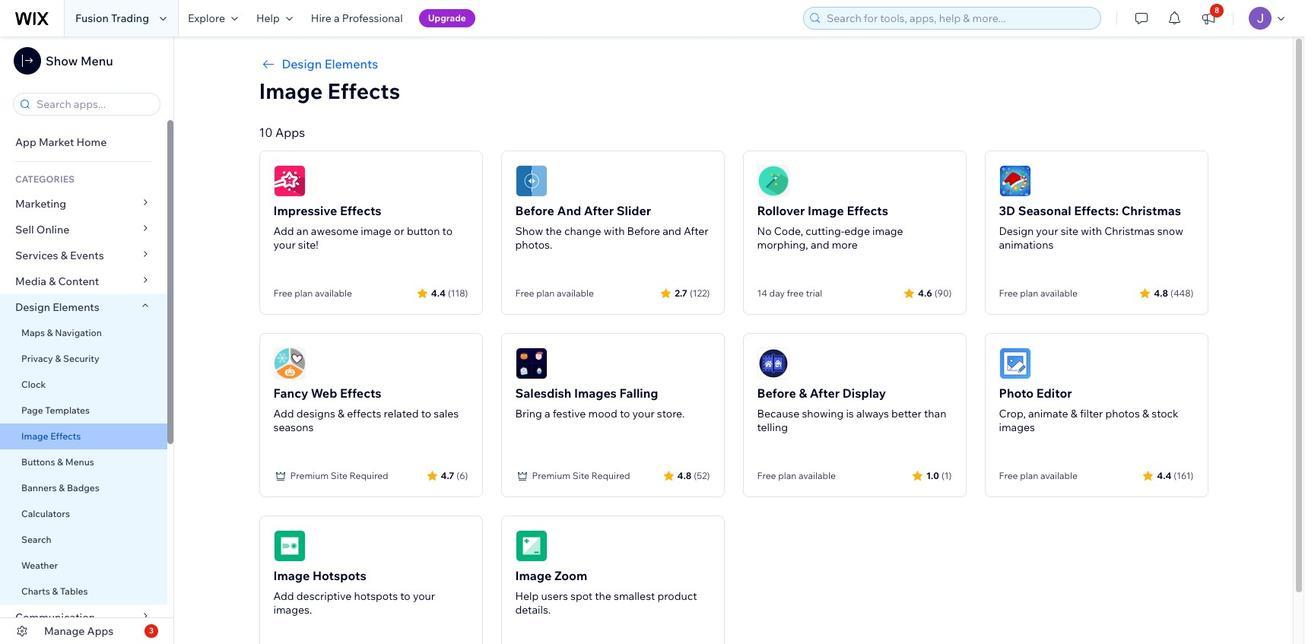 Task type: describe. For each thing, give the bounding box(es) containing it.
users
[[541, 590, 568, 603]]

content
[[58, 275, 99, 288]]

& inside fancy web effects add designs & effects related to sales seasons
[[338, 407, 345, 421]]

professional
[[342, 11, 403, 25]]

sales
[[434, 407, 459, 421]]

to inside fancy web effects add designs & effects related to sales seasons
[[421, 407, 432, 421]]

fancy web effects logo image
[[274, 348, 305, 380]]

image inside image zoom help users spot the smallest product details.
[[515, 568, 552, 584]]

falling
[[620, 386, 658, 401]]

effects:
[[1074, 203, 1119, 218]]

effects inside 'impressive effects add an awesome image or button to your site!'
[[340, 203, 382, 218]]

to inside image hotspots add descriptive hotspots to your images.
[[400, 590, 411, 603]]

than
[[924, 407, 947, 421]]

navigation
[[55, 327, 102, 339]]

and for slider
[[663, 224, 682, 238]]

1.0
[[927, 470, 940, 481]]

charts
[[21, 586, 50, 597]]

image effects link
[[0, 424, 167, 450]]

edge
[[845, 224, 870, 238]]

snow
[[1158, 224, 1184, 238]]

show menu
[[46, 53, 113, 68]]

maps & navigation
[[21, 327, 102, 339]]

available for and
[[557, 288, 594, 299]]

with for effects:
[[1081, 224, 1102, 238]]

image zoom help users spot the smallest product details.
[[515, 568, 697, 617]]

show menu button
[[14, 47, 113, 75]]

premium site required for images
[[532, 470, 630, 482]]

is
[[846, 407, 854, 421]]

1 vertical spatial christmas
[[1105, 224, 1155, 238]]

free for impressive effects
[[274, 288, 293, 299]]

a inside salesdish images falling bring a festive mood to your store.
[[545, 407, 550, 421]]

maps
[[21, 327, 45, 339]]

3d seasonal effects: christmas logo image
[[999, 165, 1031, 197]]

product
[[658, 590, 697, 603]]

(161)
[[1174, 470, 1194, 481]]

& for security
[[55, 353, 61, 364]]

details.
[[515, 603, 551, 617]]

free plan available for &
[[757, 470, 836, 482]]

zoom
[[555, 568, 588, 584]]

3
[[149, 626, 154, 636]]

more
[[832, 238, 858, 252]]

site
[[1061, 224, 1079, 238]]

premium for salesdish
[[532, 470, 571, 482]]

image inside sidebar element
[[21, 431, 48, 442]]

seasonal
[[1019, 203, 1072, 218]]

charts & tables link
[[0, 579, 167, 605]]

8 button
[[1192, 0, 1226, 37]]

apps for manage apps
[[87, 625, 114, 638]]

4.4 (118)
[[431, 287, 468, 299]]

image inside 'impressive effects add an awesome image or button to your site!'
[[361, 224, 392, 238]]

Search for tools, apps, help & more... field
[[822, 8, 1096, 29]]

salesdish images falling logo image
[[515, 348, 547, 380]]

free plan available for and
[[515, 288, 594, 299]]

image zoom logo image
[[515, 530, 547, 562]]

before for before and after slider
[[515, 203, 555, 218]]

impressive
[[274, 203, 337, 218]]

maps & navigation link
[[0, 320, 167, 346]]

& for tables
[[52, 586, 58, 597]]

effects inside image effects link
[[50, 431, 81, 442]]

your inside salesdish images falling bring a festive mood to your store.
[[633, 407, 655, 421]]

designs
[[297, 407, 335, 421]]

badges
[[67, 482, 99, 494]]

hire a professional link
[[302, 0, 412, 37]]

images.
[[274, 603, 312, 617]]

charts & tables
[[21, 586, 88, 597]]

code,
[[774, 224, 804, 238]]

before and after slider show the change with before and after photos.
[[515, 203, 709, 252]]

4.4 for impressive effects
[[431, 287, 446, 299]]

sell
[[15, 223, 34, 237]]

buttons & menus
[[21, 456, 94, 468]]

design inside sidebar element
[[15, 301, 50, 314]]

calculators link
[[0, 501, 167, 527]]

weather link
[[0, 553, 167, 579]]

better
[[892, 407, 922, 421]]

add inside fancy web effects add designs & effects related to sales seasons
[[274, 407, 294, 421]]

4.4 (161)
[[1157, 470, 1194, 481]]

4.8 for salesdish images falling
[[678, 470, 692, 481]]

help inside image zoom help users spot the smallest product details.
[[515, 590, 539, 603]]

to inside salesdish images falling bring a festive mood to your store.
[[620, 407, 630, 421]]

0 vertical spatial design
[[282, 56, 322, 72]]

your inside image hotspots add descriptive hotspots to your images.
[[413, 590, 435, 603]]

web
[[311, 386, 337, 401]]

upgrade
[[428, 12, 466, 24]]

an
[[297, 224, 309, 238]]

4.8 for 3d seasonal effects: christmas
[[1154, 287, 1169, 299]]

1 horizontal spatial before
[[627, 224, 660, 238]]

mood
[[588, 407, 618, 421]]

site for web
[[331, 470, 348, 482]]

the for and
[[546, 224, 562, 238]]

4.7
[[441, 470, 454, 481]]

(90)
[[935, 287, 952, 299]]

media & content link
[[0, 269, 167, 294]]

4.6 (90)
[[918, 287, 952, 299]]

manage
[[44, 625, 85, 638]]

and for no
[[811, 238, 830, 252]]

communication
[[15, 611, 98, 625]]

photos.
[[515, 238, 553, 252]]

hire
[[311, 11, 332, 25]]

stock
[[1152, 407, 1179, 421]]

services & events
[[15, 249, 104, 262]]

design elements inside sidebar element
[[15, 301, 100, 314]]

media
[[15, 275, 46, 288]]

elements inside sidebar element
[[53, 301, 100, 314]]

seasons
[[274, 421, 314, 434]]

no
[[757, 224, 772, 238]]

buttons & menus link
[[0, 450, 167, 476]]

site!
[[298, 238, 319, 252]]

(122)
[[690, 287, 710, 299]]

required for falling
[[592, 470, 630, 482]]

sell online link
[[0, 217, 167, 243]]

10
[[259, 125, 273, 140]]

free for before & after display
[[757, 470, 776, 482]]

market
[[39, 135, 74, 149]]

photos
[[1106, 407, 1140, 421]]

4.4 for photo editor
[[1157, 470, 1172, 481]]

& for navigation
[[47, 327, 53, 339]]

free for 3d seasonal effects: christmas
[[999, 288, 1018, 299]]

Search apps... field
[[32, 94, 155, 115]]

help inside button
[[256, 11, 280, 25]]

the for zoom
[[595, 590, 612, 603]]

4.6
[[918, 287, 932, 299]]

plan for editor
[[1020, 470, 1039, 482]]

hire a professional
[[311, 11, 403, 25]]

available for seasonal
[[1041, 288, 1078, 299]]

rollover image effects logo image
[[757, 165, 789, 197]]

app market home link
[[0, 129, 167, 155]]

spot
[[571, 590, 593, 603]]



Task type: locate. For each thing, give the bounding box(es) containing it.
4.8 left (52)
[[678, 470, 692, 481]]

christmas up snow at the top right of page
[[1122, 203, 1182, 218]]

1 horizontal spatial and
[[811, 238, 830, 252]]

your inside 3d seasonal effects: christmas design your site with christmas snow animations
[[1036, 224, 1059, 238]]

& for events
[[61, 249, 68, 262]]

image effects up 10 apps at top left
[[259, 78, 400, 104]]

0 horizontal spatial after
[[584, 203, 614, 218]]

required down effects
[[350, 470, 389, 482]]

sidebar element
[[0, 37, 174, 644]]

design up maps
[[15, 301, 50, 314]]

site for images
[[573, 470, 590, 482]]

image inside rollover image effects no code, cutting-edge image morphing, and more
[[873, 224, 904, 238]]

available down the site! at the top left of page
[[315, 288, 352, 299]]

privacy
[[21, 353, 53, 364]]

available for editor
[[1041, 470, 1078, 482]]

1 horizontal spatial elements
[[325, 56, 378, 72]]

site down festive
[[573, 470, 590, 482]]

1 horizontal spatial 4.4
[[1157, 470, 1172, 481]]

before down before and after slider logo
[[515, 203, 555, 218]]

animations
[[999, 238, 1054, 252]]

with inside 3d seasonal effects: christmas design your site with christmas snow animations
[[1081, 224, 1102, 238]]

1 vertical spatial design
[[999, 224, 1034, 238]]

page templates link
[[0, 398, 167, 424]]

0 vertical spatial apps
[[275, 125, 305, 140]]

0 horizontal spatial the
[[546, 224, 562, 238]]

the inside image zoom help users spot the smallest product details.
[[595, 590, 612, 603]]

free down images
[[999, 470, 1018, 482]]

a inside the hire a professional link
[[334, 11, 340, 25]]

0 horizontal spatial premium site required
[[290, 470, 389, 482]]

0 horizontal spatial image
[[361, 224, 392, 238]]

always
[[857, 407, 889, 421]]

free plan available down "telling"
[[757, 470, 836, 482]]

1 horizontal spatial show
[[515, 224, 543, 238]]

after up change
[[584, 203, 614, 218]]

1 horizontal spatial image effects
[[259, 78, 400, 104]]

image effects inside sidebar element
[[21, 431, 81, 442]]

search
[[21, 534, 51, 545]]

0 horizontal spatial elements
[[53, 301, 100, 314]]

image down page
[[21, 431, 48, 442]]

christmas down effects: on the right top of the page
[[1105, 224, 1155, 238]]

& for content
[[49, 275, 56, 288]]

templates
[[45, 405, 90, 416]]

show
[[46, 53, 78, 68], [515, 224, 543, 238]]

before & after display logo image
[[757, 348, 789, 380]]

menus
[[65, 456, 94, 468]]

1 vertical spatial 4.4
[[1157, 470, 1172, 481]]

calculators
[[21, 508, 70, 520]]

morphing,
[[757, 238, 809, 252]]

2 horizontal spatial before
[[757, 386, 796, 401]]

plan for effects
[[295, 288, 313, 299]]

premium down seasons
[[290, 470, 329, 482]]

1 required from the left
[[350, 470, 389, 482]]

2 horizontal spatial design
[[999, 224, 1034, 238]]

1 vertical spatial 4.8
[[678, 470, 692, 481]]

clock link
[[0, 372, 167, 398]]

& left badges
[[59, 482, 65, 494]]

apps inside sidebar element
[[87, 625, 114, 638]]

available for effects
[[315, 288, 352, 299]]

free for photo editor
[[999, 470, 1018, 482]]

0 horizontal spatial 4.8
[[678, 470, 692, 481]]

weather
[[21, 560, 58, 571]]

& for menus
[[57, 456, 63, 468]]

before down slider
[[627, 224, 660, 238]]

1 premium site required from the left
[[290, 470, 389, 482]]

to right mood
[[620, 407, 630, 421]]

effects up effects
[[340, 386, 382, 401]]

& for after
[[799, 386, 807, 401]]

2.7 (122)
[[675, 287, 710, 299]]

privacy & security link
[[0, 346, 167, 372]]

0 vertical spatial after
[[584, 203, 614, 218]]

before for before & after display
[[757, 386, 796, 401]]

to left the sales
[[421, 407, 432, 421]]

available
[[315, 288, 352, 299], [557, 288, 594, 299], [1041, 288, 1078, 299], [799, 470, 836, 482], [1041, 470, 1078, 482]]

0 horizontal spatial and
[[663, 224, 682, 238]]

(448)
[[1171, 287, 1194, 299]]

2 premium site required from the left
[[532, 470, 630, 482]]

add for image hotspots
[[274, 590, 294, 603]]

1 vertical spatial after
[[684, 224, 709, 238]]

with down slider
[[604, 224, 625, 238]]

plan for and
[[536, 288, 555, 299]]

or
[[394, 224, 405, 238]]

the inside the before and after slider show the change with before and after photos.
[[546, 224, 562, 238]]

rollover image effects no code, cutting-edge image morphing, and more
[[757, 203, 904, 252]]

festive
[[553, 407, 586, 421]]

1 horizontal spatial premium
[[532, 470, 571, 482]]

& up showing
[[799, 386, 807, 401]]

0 vertical spatial 4.8
[[1154, 287, 1169, 299]]

0 vertical spatial design elements link
[[259, 55, 1209, 73]]

site down designs
[[331, 470, 348, 482]]

after inside before & after display because showing is always better than telling
[[810, 386, 840, 401]]

1 horizontal spatial with
[[1081, 224, 1102, 238]]

apps
[[275, 125, 305, 140], [87, 625, 114, 638]]

(6)
[[457, 470, 468, 481]]

4.4
[[431, 287, 446, 299], [1157, 470, 1172, 481]]

effects inside rollover image effects no code, cutting-edge image morphing, and more
[[847, 203, 889, 218]]

& left stock
[[1143, 407, 1150, 421]]

1 vertical spatial image effects
[[21, 431, 81, 442]]

a right hire
[[334, 11, 340, 25]]

2 add from the top
[[274, 407, 294, 421]]

1 vertical spatial add
[[274, 407, 294, 421]]

design down 3d
[[999, 224, 1034, 238]]

8
[[1215, 5, 1220, 15]]

services
[[15, 249, 58, 262]]

with for after
[[604, 224, 625, 238]]

available for &
[[799, 470, 836, 482]]

free
[[274, 288, 293, 299], [515, 288, 534, 299], [999, 288, 1018, 299], [757, 470, 776, 482], [999, 470, 1018, 482]]

to inside 'impressive effects add an awesome image or button to your site!'
[[442, 224, 453, 238]]

image up users
[[515, 568, 552, 584]]

design elements link
[[259, 55, 1209, 73], [0, 294, 167, 320]]

& left menus
[[57, 456, 63, 468]]

design inside 3d seasonal effects: christmas design your site with christmas snow animations
[[999, 224, 1034, 238]]

elements up navigation
[[53, 301, 100, 314]]

free plan available
[[274, 288, 352, 299], [515, 288, 594, 299], [999, 288, 1078, 299], [757, 470, 836, 482], [999, 470, 1078, 482]]

the right spot
[[595, 590, 612, 603]]

before inside before & after display because showing is always better than telling
[[757, 386, 796, 401]]

with inside the before and after slider show the change with before and after photos.
[[604, 224, 625, 238]]

plan for seasonal
[[1020, 288, 1039, 299]]

your right hotspots
[[413, 590, 435, 603]]

0 vertical spatial elements
[[325, 56, 378, 72]]

rollover
[[757, 203, 805, 218]]

and up 2.7
[[663, 224, 682, 238]]

2 image from the left
[[873, 224, 904, 238]]

premium site required down designs
[[290, 470, 389, 482]]

1 with from the left
[[604, 224, 625, 238]]

after up 2.7 (122)
[[684, 224, 709, 238]]

image effects down page templates
[[21, 431, 81, 442]]

after for before and after slider
[[584, 203, 614, 218]]

1 vertical spatial help
[[515, 590, 539, 603]]

show down before and after slider logo
[[515, 224, 543, 238]]

showing
[[802, 407, 844, 421]]

free plan available for editor
[[999, 470, 1078, 482]]

with down effects: on the right top of the page
[[1081, 224, 1102, 238]]

0 horizontal spatial with
[[604, 224, 625, 238]]

1 horizontal spatial apps
[[275, 125, 305, 140]]

security
[[63, 353, 99, 364]]

free
[[787, 288, 804, 299]]

your left an at the left of the page
[[274, 238, 296, 252]]

plan for &
[[778, 470, 797, 482]]

image right edge
[[873, 224, 904, 238]]

plan down animations
[[1020, 288, 1039, 299]]

and inside rollover image effects no code, cutting-edge image morphing, and more
[[811, 238, 830, 252]]

design elements up maps & navigation
[[15, 301, 100, 314]]

premium site required for web
[[290, 470, 389, 482]]

apps right manage
[[87, 625, 114, 638]]

0 vertical spatial before
[[515, 203, 555, 218]]

available down animate
[[1041, 470, 1078, 482]]

crop,
[[999, 407, 1026, 421]]

1 horizontal spatial design
[[282, 56, 322, 72]]

change
[[565, 224, 601, 238]]

salesdish images falling bring a festive mood to your store.
[[515, 386, 685, 421]]

premium site required down festive
[[532, 470, 630, 482]]

1 image from the left
[[361, 224, 392, 238]]

1 vertical spatial apps
[[87, 625, 114, 638]]

0 vertical spatial help
[[256, 11, 280, 25]]

available down showing
[[799, 470, 836, 482]]

your down falling
[[633, 407, 655, 421]]

& inside "link"
[[61, 249, 68, 262]]

4.8 (52)
[[678, 470, 710, 481]]

4.4 left (161)
[[1157, 470, 1172, 481]]

1 vertical spatial show
[[515, 224, 543, 238]]

slider
[[617, 203, 651, 218]]

app market home
[[15, 135, 107, 149]]

1 vertical spatial design elements
[[15, 301, 100, 314]]

image down the image hotspots logo
[[274, 568, 310, 584]]

2 vertical spatial after
[[810, 386, 840, 401]]

free down "telling"
[[757, 470, 776, 482]]

image hotspots add descriptive hotspots to your images.
[[274, 568, 435, 617]]

plan down the site! at the top left of page
[[295, 288, 313, 299]]

1 horizontal spatial 4.8
[[1154, 287, 1169, 299]]

image inside image hotspots add descriptive hotspots to your images.
[[274, 568, 310, 584]]

image hotspots logo image
[[274, 530, 305, 562]]

show inside button
[[46, 53, 78, 68]]

free down photos.
[[515, 288, 534, 299]]

before and after slider logo image
[[515, 165, 547, 197]]

online
[[36, 223, 70, 237]]

2 premium from the left
[[532, 470, 571, 482]]

1 site from the left
[[331, 470, 348, 482]]

plan down photos.
[[536, 288, 555, 299]]

free plan available down images
[[999, 470, 1078, 482]]

the
[[546, 224, 562, 238], [595, 590, 612, 603]]

to right hotspots
[[400, 590, 411, 603]]

2 vertical spatial design
[[15, 301, 50, 314]]

4.8 (448)
[[1154, 287, 1194, 299]]

free plan available for effects
[[274, 288, 352, 299]]

free plan available down photos.
[[515, 288, 594, 299]]

awesome
[[311, 224, 359, 238]]

1 add from the top
[[274, 224, 294, 238]]

before & after display because showing is always better than telling
[[757, 386, 947, 434]]

add inside image hotspots add descriptive hotspots to your images.
[[274, 590, 294, 603]]

0 horizontal spatial before
[[515, 203, 555, 218]]

impressive effects logo image
[[274, 165, 305, 197]]

0 horizontal spatial image effects
[[21, 431, 81, 442]]

2 with from the left
[[1081, 224, 1102, 238]]

before
[[515, 203, 555, 218], [627, 224, 660, 238], [757, 386, 796, 401]]

4.8 left (448)
[[1154, 287, 1169, 299]]

1 vertical spatial design elements link
[[0, 294, 167, 320]]

1 horizontal spatial design elements link
[[259, 55, 1209, 73]]

and
[[557, 203, 581, 218]]

0 horizontal spatial a
[[334, 11, 340, 25]]

& right maps
[[47, 327, 53, 339]]

0 vertical spatial image effects
[[259, 78, 400, 104]]

1 horizontal spatial the
[[595, 590, 612, 603]]

help left users
[[515, 590, 539, 603]]

show left menu
[[46, 53, 78, 68]]

show inside the before and after slider show the change with before and after photos.
[[515, 224, 543, 238]]

elements down the hire a professional link
[[325, 56, 378, 72]]

1 horizontal spatial a
[[545, 407, 550, 421]]

page
[[21, 405, 43, 416]]

display
[[843, 386, 886, 401]]

help
[[256, 11, 280, 25], [515, 590, 539, 603]]

1 premium from the left
[[290, 470, 329, 482]]

the down and
[[546, 224, 562, 238]]

1 horizontal spatial design elements
[[282, 56, 378, 72]]

help left hire
[[256, 11, 280, 25]]

design elements down hire
[[282, 56, 378, 72]]

filter
[[1080, 407, 1103, 421]]

clock
[[21, 379, 46, 390]]

app
[[15, 135, 36, 149]]

plan down images
[[1020, 470, 1039, 482]]

smallest
[[614, 590, 655, 603]]

1 vertical spatial a
[[545, 407, 550, 421]]

effects inside fancy web effects add designs & effects related to sales seasons
[[340, 386, 382, 401]]

&
[[61, 249, 68, 262], [49, 275, 56, 288], [47, 327, 53, 339], [55, 353, 61, 364], [799, 386, 807, 401], [338, 407, 345, 421], [1071, 407, 1078, 421], [1143, 407, 1150, 421], [57, 456, 63, 468], [59, 482, 65, 494], [52, 586, 58, 597]]

& for badges
[[59, 482, 65, 494]]

to right button
[[442, 224, 453, 238]]

fusion
[[75, 11, 109, 25]]

0 horizontal spatial apps
[[87, 625, 114, 638]]

apps right 10
[[275, 125, 305, 140]]

free plan available down animations
[[999, 288, 1078, 299]]

explore
[[188, 11, 225, 25]]

home
[[76, 135, 107, 149]]

1 vertical spatial before
[[627, 224, 660, 238]]

trial
[[806, 288, 823, 299]]

free plan available for seasonal
[[999, 288, 1078, 299]]

and inside the before and after slider show the change with before and after photos.
[[663, 224, 682, 238]]

add left an at the left of the page
[[274, 224, 294, 238]]

0 vertical spatial show
[[46, 53, 78, 68]]

editor
[[1037, 386, 1073, 401]]

available down change
[[557, 288, 594, 299]]

after for before & after display
[[810, 386, 840, 401]]

0 vertical spatial add
[[274, 224, 294, 238]]

add down fancy
[[274, 407, 294, 421]]

1 horizontal spatial image
[[873, 224, 904, 238]]

free up fancy web effects logo
[[274, 288, 293, 299]]

free plan available down the site! at the top left of page
[[274, 288, 352, 299]]

0 horizontal spatial design elements
[[15, 301, 100, 314]]

effects up edge
[[847, 203, 889, 218]]

(118)
[[448, 287, 468, 299]]

image left or on the left top of page
[[361, 224, 392, 238]]

premium
[[290, 470, 329, 482], [532, 470, 571, 482]]

required
[[350, 470, 389, 482], [592, 470, 630, 482]]

& right media
[[49, 275, 56, 288]]

required down mood
[[592, 470, 630, 482]]

image up 10 apps at top left
[[259, 78, 323, 104]]

required for effects
[[350, 470, 389, 482]]

your inside 'impressive effects add an awesome image or button to your site!'
[[274, 238, 296, 252]]

privacy & security
[[21, 353, 99, 364]]

1 vertical spatial elements
[[53, 301, 100, 314]]

2 horizontal spatial after
[[810, 386, 840, 401]]

effects down templates
[[50, 431, 81, 442]]

0 horizontal spatial design
[[15, 301, 50, 314]]

free down animations
[[999, 288, 1018, 299]]

plan
[[295, 288, 313, 299], [536, 288, 555, 299], [1020, 288, 1039, 299], [778, 470, 797, 482], [1020, 470, 1039, 482]]

& right privacy
[[55, 353, 61, 364]]

add left descriptive
[[274, 590, 294, 603]]

free for before and after slider
[[515, 288, 534, 299]]

before up the because
[[757, 386, 796, 401]]

0 vertical spatial design elements
[[282, 56, 378, 72]]

1 horizontal spatial site
[[573, 470, 590, 482]]

2 vertical spatial before
[[757, 386, 796, 401]]

and left more
[[811, 238, 830, 252]]

categories
[[15, 173, 75, 185]]

2 required from the left
[[592, 470, 630, 482]]

effects up awesome in the left top of the page
[[340, 203, 382, 218]]

0 horizontal spatial show
[[46, 53, 78, 68]]

1 horizontal spatial after
[[684, 224, 709, 238]]

4.4 left (118)
[[431, 287, 446, 299]]

1 vertical spatial the
[[595, 590, 612, 603]]

manage apps
[[44, 625, 114, 638]]

& left filter
[[1071, 407, 1078, 421]]

0 vertical spatial a
[[334, 11, 340, 25]]

cutting-
[[806, 224, 845, 238]]

plan down "telling"
[[778, 470, 797, 482]]

& left effects
[[338, 407, 345, 421]]

descriptive
[[297, 590, 352, 603]]

because
[[757, 407, 800, 421]]

effects
[[328, 78, 400, 104], [340, 203, 382, 218], [847, 203, 889, 218], [340, 386, 382, 401], [50, 431, 81, 442]]

14
[[757, 288, 768, 299]]

effects down the hire a professional link
[[328, 78, 400, 104]]

0 horizontal spatial 4.4
[[431, 287, 446, 299]]

1 horizontal spatial required
[[592, 470, 630, 482]]

available down animations
[[1041, 288, 1078, 299]]

2 vertical spatial add
[[274, 590, 294, 603]]

buttons
[[21, 456, 55, 468]]

1 horizontal spatial help
[[515, 590, 539, 603]]

image
[[259, 78, 323, 104], [808, 203, 844, 218], [21, 431, 48, 442], [274, 568, 310, 584], [515, 568, 552, 584]]

hotspots
[[354, 590, 398, 603]]

& left tables at the bottom left of page
[[52, 586, 58, 597]]

14 day free trial
[[757, 288, 823, 299]]

upgrade button
[[419, 9, 475, 27]]

your down seasonal
[[1036, 224, 1059, 238]]

image up cutting- on the top
[[808, 203, 844, 218]]

apps for 10 apps
[[275, 125, 305, 140]]

& left events
[[61, 249, 68, 262]]

3 add from the top
[[274, 590, 294, 603]]

0 vertical spatial the
[[546, 224, 562, 238]]

a right bring
[[545, 407, 550, 421]]

add for impressive effects
[[274, 224, 294, 238]]

after up showing
[[810, 386, 840, 401]]

0 horizontal spatial premium
[[290, 470, 329, 482]]

1 horizontal spatial premium site required
[[532, 470, 630, 482]]

design down hire
[[282, 56, 322, 72]]

0 horizontal spatial site
[[331, 470, 348, 482]]

photo editor logo image
[[999, 348, 1031, 380]]

premium down festive
[[532, 470, 571, 482]]

2 site from the left
[[573, 470, 590, 482]]

0 horizontal spatial help
[[256, 11, 280, 25]]

0 vertical spatial 4.4
[[431, 287, 446, 299]]

0 horizontal spatial design elements link
[[0, 294, 167, 320]]

0 vertical spatial christmas
[[1122, 203, 1182, 218]]

image inside rollover image effects no code, cutting-edge image morphing, and more
[[808, 203, 844, 218]]

0 horizontal spatial required
[[350, 470, 389, 482]]

effects
[[347, 407, 382, 421]]

add inside 'impressive effects add an awesome image or button to your site!'
[[274, 224, 294, 238]]

& inside before & after display because showing is always better than telling
[[799, 386, 807, 401]]

premium for fancy
[[290, 470, 329, 482]]



Task type: vqa. For each thing, say whether or not it's contained in the screenshot.


